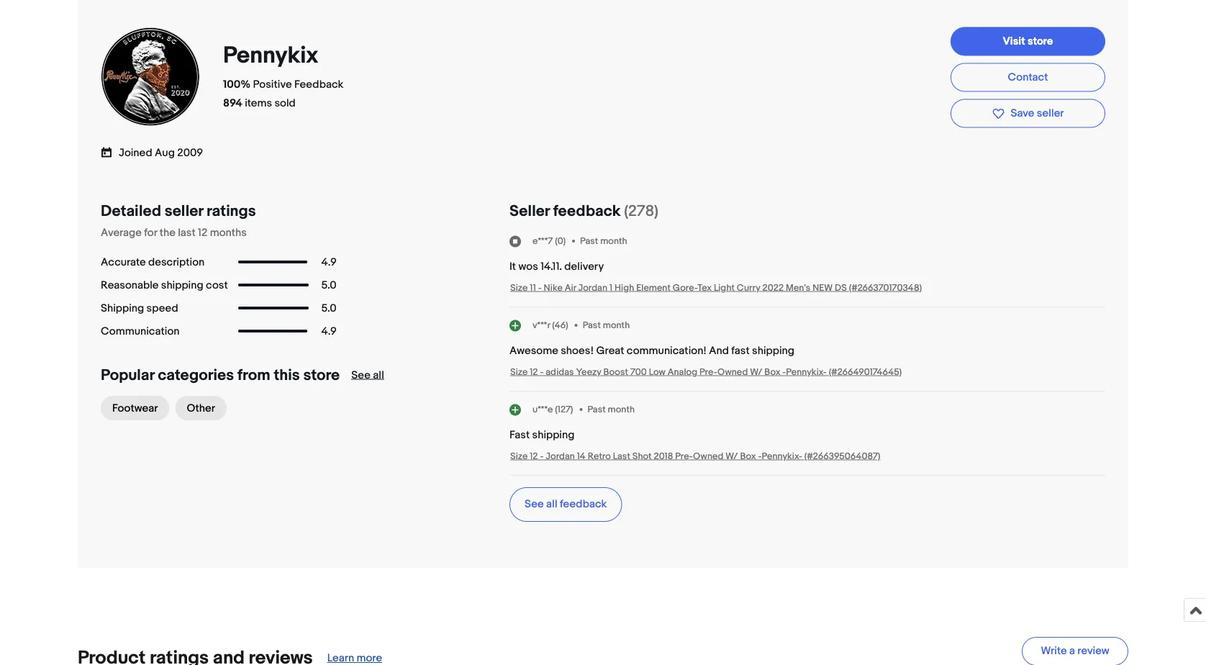 Task type: describe. For each thing, give the bounding box(es) containing it.
(0)
[[555, 236, 566, 247]]

fast
[[510, 428, 530, 441]]

- for shoes!
[[540, 366, 544, 378]]

other
[[187, 402, 215, 415]]

communication
[[101, 325, 180, 338]]

curry
[[737, 282, 761, 293]]

(127)
[[555, 404, 573, 415]]

feedback
[[294, 78, 344, 91]]

size for it
[[510, 282, 528, 293]]

joined
[[119, 147, 152, 160]]

0 horizontal spatial store
[[303, 366, 340, 384]]

2009
[[177, 147, 203, 160]]

4.9 for communication
[[322, 325, 337, 338]]

awesome
[[510, 344, 559, 357]]

awesome shoes! great communication! and fast shipping
[[510, 344, 795, 357]]

box for fast shipping
[[740, 451, 756, 462]]

size for awesome
[[510, 366, 528, 378]]

100% positive feedback 894 items sold
[[223, 78, 344, 110]]

11
[[530, 282, 536, 293]]

element
[[637, 282, 671, 293]]

reasonable shipping cost
[[101, 279, 228, 292]]

yeezy
[[576, 366, 602, 378]]

shipping speed
[[101, 302, 178, 315]]

footwear
[[112, 402, 158, 415]]

learn
[[327, 652, 354, 665]]

contact
[[1008, 70, 1049, 83]]

tex
[[698, 282, 712, 293]]

visit store
[[1003, 34, 1054, 47]]

2022
[[763, 282, 784, 293]]

it wos 14.11. delivery
[[510, 260, 604, 273]]

1 horizontal spatial jordan
[[578, 282, 608, 293]]

size 12 - jordan 14 retro last shot 2018 pre-owned w/ box -pennykix- (#266395064087) link
[[510, 451, 881, 462]]

learn more link
[[327, 652, 382, 665]]

see for see all
[[351, 369, 371, 382]]

review
[[1078, 645, 1110, 658]]

shipping for fast shipping
[[532, 428, 575, 441]]

pre- for awesome shoes! great communication! and fast shipping
[[700, 366, 718, 378]]

size 12 - adidas yeezy boost 700 low analog pre-owned w/ box -pennykix- (#266490174645) link
[[510, 366, 902, 378]]

(46)
[[552, 320, 569, 331]]

delivery
[[565, 260, 604, 273]]

894
[[223, 97, 243, 110]]

save seller button
[[951, 99, 1106, 128]]

pre- for fast shipping
[[676, 451, 693, 462]]

0 vertical spatial feedback
[[553, 202, 621, 220]]

ds
[[835, 282, 847, 293]]

popular
[[101, 366, 154, 384]]

average for the last 12 months
[[101, 226, 247, 239]]

sold
[[275, 97, 296, 110]]

1 vertical spatial jordan
[[546, 451, 575, 462]]

w/ for awesome shoes! great communication! and fast shipping
[[750, 366, 763, 378]]

size 12 - jordan 14 retro last shot 2018 pre-owned w/ box -pennykix- (#266395064087)
[[510, 451, 881, 462]]

size 11 - nike air jordan 1 high element gore-tex light curry 2022 men's new ds (#266370170348)
[[510, 282, 922, 293]]

accurate
[[101, 256, 146, 269]]

fast
[[732, 344, 750, 357]]

ratings
[[207, 202, 256, 220]]

last
[[613, 451, 631, 462]]

detailed
[[101, 202, 161, 220]]

last
[[178, 226, 196, 239]]

boost
[[604, 366, 629, 378]]

2 vertical spatial past month
[[588, 404, 635, 415]]

for
[[144, 226, 157, 239]]

men's
[[786, 282, 811, 293]]

(#266490174645)
[[829, 366, 902, 378]]

write
[[1041, 645, 1067, 658]]

u***e
[[533, 404, 553, 415]]

- for wos
[[538, 282, 542, 293]]

2018
[[654, 451, 673, 462]]

retro
[[588, 451, 611, 462]]

size 11 - nike air jordan 1 high element gore-tex light curry 2022 men's new ds (#266370170348) link
[[510, 282, 922, 293]]

seller feedback (278)
[[510, 202, 659, 220]]

gore-
[[673, 282, 698, 293]]

- for shipping
[[540, 451, 544, 462]]

14.11.
[[541, 260, 562, 273]]

700
[[631, 366, 647, 378]]

5.0 for reasonable shipping cost
[[322, 279, 337, 292]]

v***r
[[533, 320, 550, 331]]

great
[[596, 344, 625, 357]]

all for see all
[[373, 369, 384, 382]]

footwear link
[[101, 396, 169, 420]]

description
[[148, 256, 205, 269]]

12 for fast
[[530, 451, 538, 462]]

adidas
[[546, 366, 574, 378]]

categories
[[158, 366, 234, 384]]

seller
[[510, 202, 550, 220]]

communication!
[[627, 344, 707, 357]]

the
[[160, 226, 176, 239]]

shipping
[[101, 302, 144, 315]]

past for great
[[583, 320, 601, 331]]

cost
[[206, 279, 228, 292]]



Task type: locate. For each thing, give the bounding box(es) containing it.
0 vertical spatial pennykix-
[[786, 366, 827, 378]]

4.9
[[322, 256, 337, 269], [322, 325, 337, 338]]

pennykix image
[[100, 27, 201, 127]]

more
[[357, 652, 382, 665]]

shipping right fast
[[752, 344, 795, 357]]

size for fast
[[510, 451, 528, 462]]

new
[[813, 282, 833, 293]]

1 vertical spatial all
[[547, 497, 558, 510]]

2 vertical spatial size
[[510, 451, 528, 462]]

1
[[610, 282, 613, 293]]

1 horizontal spatial see
[[525, 497, 544, 510]]

shipping down u***e (127)
[[532, 428, 575, 441]]

seller for save
[[1037, 107, 1064, 120]]

write a review
[[1041, 645, 1110, 658]]

0 horizontal spatial box
[[740, 451, 756, 462]]

jordan left 14
[[546, 451, 575, 462]]

joined aug 2009
[[119, 147, 203, 160]]

1 vertical spatial box
[[740, 451, 756, 462]]

1 horizontal spatial store
[[1028, 34, 1054, 47]]

owned right the 2018
[[693, 451, 724, 462]]

4.9 for accurate description
[[322, 256, 337, 269]]

see all feedback
[[525, 497, 607, 510]]

0 vertical spatial past month
[[580, 236, 628, 247]]

0 horizontal spatial seller
[[165, 202, 203, 220]]

1 horizontal spatial box
[[765, 366, 781, 378]]

1 horizontal spatial seller
[[1037, 107, 1064, 120]]

1 5.0 from the top
[[322, 279, 337, 292]]

12 for awesome
[[530, 366, 538, 378]]

owned
[[718, 366, 748, 378], [693, 451, 724, 462]]

1 vertical spatial owned
[[693, 451, 724, 462]]

0 vertical spatial 5.0
[[322, 279, 337, 292]]

5.0 for shipping speed
[[322, 302, 337, 315]]

1 vertical spatial see
[[525, 497, 544, 510]]

0 vertical spatial all
[[373, 369, 384, 382]]

past up shoes!
[[583, 320, 601, 331]]

1 vertical spatial seller
[[165, 202, 203, 220]]

owned down fast
[[718, 366, 748, 378]]

0 vertical spatial 4.9
[[322, 256, 337, 269]]

pre-
[[700, 366, 718, 378], [676, 451, 693, 462]]

feedback
[[553, 202, 621, 220], [560, 497, 607, 510]]

pre- right the 2018
[[676, 451, 693, 462]]

(#266370170348)
[[849, 282, 922, 293]]

size 12 - adidas yeezy boost 700 low analog pre-owned w/ box -pennykix- (#266490174645)
[[510, 366, 902, 378]]

2 5.0 from the top
[[322, 302, 337, 315]]

detailed seller ratings
[[101, 202, 256, 220]]

see all
[[351, 369, 384, 382]]

1 4.9 from the top
[[322, 256, 337, 269]]

2 4.9 from the top
[[322, 325, 337, 338]]

pennykix- for awesome shoes! great communication! and fast shipping
[[786, 366, 827, 378]]

seller up the last
[[165, 202, 203, 220]]

0 vertical spatial w/
[[750, 366, 763, 378]]

speed
[[147, 302, 178, 315]]

this
[[274, 366, 300, 384]]

save
[[1011, 107, 1035, 120]]

v***r (46)
[[533, 320, 569, 331]]

light
[[714, 282, 735, 293]]

fast shipping
[[510, 428, 575, 441]]

e***7 (0)
[[533, 236, 566, 247]]

pennykix- for fast shipping
[[762, 451, 803, 462]]

air
[[565, 282, 576, 293]]

0 vertical spatial size
[[510, 282, 528, 293]]

0 vertical spatial owned
[[718, 366, 748, 378]]

seller right save
[[1037, 107, 1064, 120]]

text__icon wrapper image
[[101, 145, 119, 158]]

other link
[[175, 396, 227, 420]]

shot
[[633, 451, 652, 462]]

2 vertical spatial month
[[608, 404, 635, 415]]

see inside see all feedback link
[[525, 497, 544, 510]]

past month for delivery
[[580, 236, 628, 247]]

size left 11
[[510, 282, 528, 293]]

12 down fast shipping
[[530, 451, 538, 462]]

past up delivery
[[580, 236, 599, 247]]

items
[[245, 97, 272, 110]]

store right this
[[303, 366, 340, 384]]

month up delivery
[[601, 236, 628, 247]]

nike
[[544, 282, 563, 293]]

see
[[351, 369, 371, 382], [525, 497, 544, 510]]

owned for fast shipping
[[693, 451, 724, 462]]

past month up great
[[583, 320, 630, 331]]

all for see all feedback
[[547, 497, 558, 510]]

pennykix- left (#266490174645)
[[786, 366, 827, 378]]

0 horizontal spatial w/
[[726, 451, 738, 462]]

feedback down 14
[[560, 497, 607, 510]]

1 vertical spatial 12
[[530, 366, 538, 378]]

aug
[[155, 147, 175, 160]]

0 horizontal spatial shipping
[[161, 279, 204, 292]]

size
[[510, 282, 528, 293], [510, 366, 528, 378], [510, 451, 528, 462]]

0 vertical spatial month
[[601, 236, 628, 247]]

pre- down and
[[700, 366, 718, 378]]

past month down boost
[[588, 404, 635, 415]]

month
[[601, 236, 628, 247], [603, 320, 630, 331], [608, 404, 635, 415]]

0 vertical spatial 12
[[198, 226, 208, 239]]

1 size from the top
[[510, 282, 528, 293]]

owned for awesome shoes! great communication! and fast shipping
[[718, 366, 748, 378]]

14
[[577, 451, 586, 462]]

0 vertical spatial shipping
[[161, 279, 204, 292]]

12 right the last
[[198, 226, 208, 239]]

past month up delivery
[[580, 236, 628, 247]]

1 vertical spatial past month
[[583, 320, 630, 331]]

0 vertical spatial past
[[580, 236, 599, 247]]

2 vertical spatial 12
[[530, 451, 538, 462]]

-
[[538, 282, 542, 293], [540, 366, 544, 378], [783, 366, 786, 378], [540, 451, 544, 462], [759, 451, 762, 462]]

reasonable
[[101, 279, 159, 292]]

popular categories from this store
[[101, 366, 340, 384]]

0 vertical spatial jordan
[[578, 282, 608, 293]]

month for delivery
[[601, 236, 628, 247]]

analog
[[668, 366, 698, 378]]

u***e (127)
[[533, 404, 573, 415]]

1 horizontal spatial all
[[547, 497, 558, 510]]

2 size from the top
[[510, 366, 528, 378]]

see for see all feedback
[[525, 497, 544, 510]]

2 horizontal spatial shipping
[[752, 344, 795, 357]]

1 vertical spatial month
[[603, 320, 630, 331]]

1 horizontal spatial w/
[[750, 366, 763, 378]]

month up great
[[603, 320, 630, 331]]

feedback up (0)
[[553, 202, 621, 220]]

0 vertical spatial box
[[765, 366, 781, 378]]

1 vertical spatial pre-
[[676, 451, 693, 462]]

1 vertical spatial w/
[[726, 451, 738, 462]]

0 vertical spatial seller
[[1037, 107, 1064, 120]]

jordan left 1 at the right of the page
[[578, 282, 608, 293]]

months
[[210, 226, 247, 239]]

100%
[[223, 78, 251, 91]]

0 vertical spatial see
[[351, 369, 371, 382]]

0 horizontal spatial all
[[373, 369, 384, 382]]

pennykix link
[[223, 41, 324, 69]]

pennykix
[[223, 41, 318, 69]]

1 vertical spatial shipping
[[752, 344, 795, 357]]

0 vertical spatial pre-
[[700, 366, 718, 378]]

month down boost
[[608, 404, 635, 415]]

seller for detailed
[[165, 202, 203, 220]]

e***7
[[533, 236, 553, 247]]

(278)
[[624, 202, 659, 220]]

size down fast
[[510, 451, 528, 462]]

0 vertical spatial store
[[1028, 34, 1054, 47]]

a
[[1070, 645, 1076, 658]]

jordan
[[578, 282, 608, 293], [546, 451, 575, 462]]

0 horizontal spatial see
[[351, 369, 371, 382]]

1 vertical spatial feedback
[[560, 497, 607, 510]]

1 horizontal spatial pre-
[[700, 366, 718, 378]]

2 vertical spatial shipping
[[532, 428, 575, 441]]

shoes!
[[561, 344, 594, 357]]

(#266395064087)
[[805, 451, 881, 462]]

average
[[101, 226, 142, 239]]

1 vertical spatial 4.9
[[322, 325, 337, 338]]

0 horizontal spatial pre-
[[676, 451, 693, 462]]

write a review link
[[1022, 637, 1129, 665]]

past for 14.11.
[[580, 236, 599, 247]]

contact link
[[951, 63, 1106, 92]]

store right visit
[[1028, 34, 1054, 47]]

5.0
[[322, 279, 337, 292], [322, 302, 337, 315]]

past right the (127) at the left of the page
[[588, 404, 606, 415]]

3 size from the top
[[510, 451, 528, 462]]

from
[[238, 366, 270, 384]]

box for awesome shoes! great communication! and fast shipping
[[765, 366, 781, 378]]

learn more
[[327, 652, 382, 665]]

size down awesome
[[510, 366, 528, 378]]

wos
[[519, 260, 538, 273]]

pennykix- left (#266395064087)
[[762, 451, 803, 462]]

it
[[510, 260, 516, 273]]

box
[[765, 366, 781, 378], [740, 451, 756, 462]]

1 vertical spatial past
[[583, 320, 601, 331]]

past month for communication!
[[583, 320, 630, 331]]

1 vertical spatial store
[[303, 366, 340, 384]]

1 horizontal spatial shipping
[[532, 428, 575, 441]]

all
[[373, 369, 384, 382], [547, 497, 558, 510]]

2 vertical spatial past
[[588, 404, 606, 415]]

shipping
[[161, 279, 204, 292], [752, 344, 795, 357], [532, 428, 575, 441]]

w/ for fast shipping
[[726, 451, 738, 462]]

shipping for reasonable shipping cost
[[161, 279, 204, 292]]

save seller
[[1011, 107, 1064, 120]]

see all link
[[351, 369, 384, 382]]

12 down awesome
[[530, 366, 538, 378]]

1 vertical spatial 5.0
[[322, 302, 337, 315]]

month for communication!
[[603, 320, 630, 331]]

seller inside button
[[1037, 107, 1064, 120]]

0 horizontal spatial jordan
[[546, 451, 575, 462]]

1 vertical spatial size
[[510, 366, 528, 378]]

shipping down description
[[161, 279, 204, 292]]

1 vertical spatial pennykix-
[[762, 451, 803, 462]]

see all feedback link
[[510, 487, 622, 522]]



Task type: vqa. For each thing, say whether or not it's contained in the screenshot.


